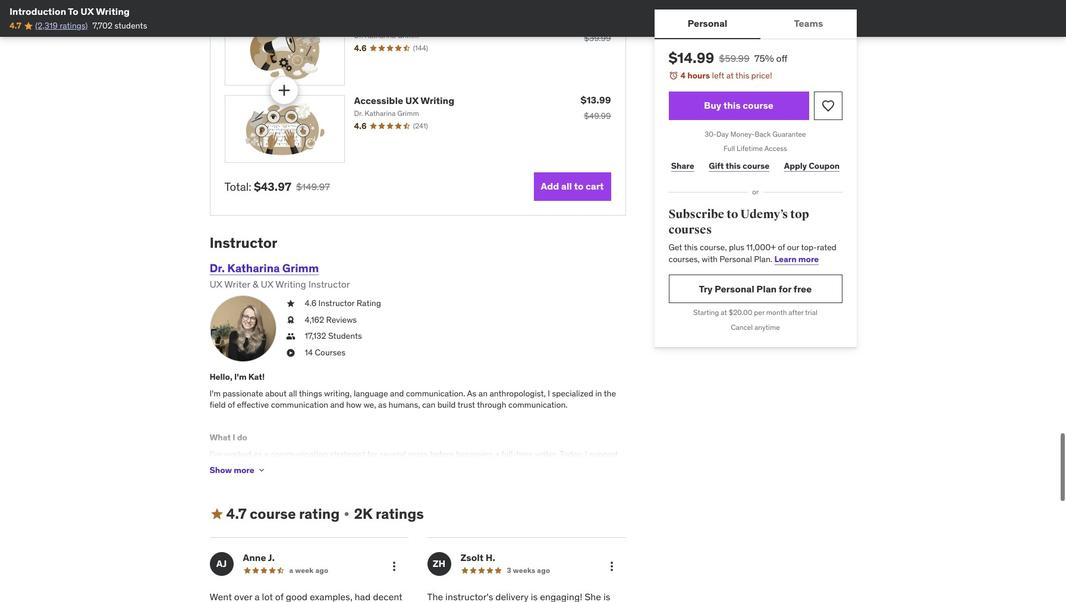 Task type: describe. For each thing, give the bounding box(es) containing it.
buy this course
[[704, 99, 774, 111]]

as inside what i do i've worked as a communication strategist for several years before becoming a full-time writer. today, i support digital product teams by creating and editing all kinds of writing with them – from tiny microcopy in coffee machine interfaces to essays and blog articles.
[[254, 449, 262, 460]]

several
[[380, 449, 406, 460]]

4.7 for 4.7 course rating
[[226, 505, 247, 523]]

2 vertical spatial course
[[250, 505, 296, 523]]

4.7 course rating
[[226, 505, 340, 523]]

katharina inside accessible ux writing dr. katharina grimm
[[365, 109, 396, 118]]

field
[[210, 400, 226, 410]]

$59.99
[[719, 52, 750, 64]]

full-
[[501, 449, 516, 460]]

$14.99 $59.99 75% off
[[669, 49, 788, 67]]

additional actions for review by zsolt h. image
[[605, 560, 619, 574]]

30-day money-back guarantee full lifetime access
[[705, 129, 806, 153]]

more for show more
[[234, 465, 254, 476]]

all inside hello, i'm kat! i'm passionate about all things writing, language and communication. as an anthropologist, i specialized in the field of effective communication and how we, as humans, can build trust through communication.
[[289, 388, 297, 399]]

$43.97
[[254, 179, 291, 194]]

week
[[295, 566, 314, 575]]

$13.99
[[581, 94, 611, 106]]

14 courses
[[305, 347, 346, 358]]

instructor inside dr. katharina grimm ux writer & ux writing instructor
[[309, 278, 350, 290]]

in inside what i do i've worked as a communication strategist for several years before becoming a full-time writer. today, i support digital product teams by creating and editing all kinds of writing with them – from tiny microcopy in coffee machine interfaces to essays and blog articles.
[[569, 461, 576, 471]]

a week ago
[[289, 566, 329, 575]]

ago for h.
[[537, 566, 550, 575]]

communication inside hello, i'm kat! i'm passionate about all things writing, language and communication. as an anthropologist, i specialized in the field of effective communication and how we, as humans, can build trust through communication.
[[271, 400, 328, 410]]

0 vertical spatial communication.
[[406, 388, 465, 399]]

support
[[589, 449, 618, 460]]

weeks
[[513, 566, 536, 575]]

30-
[[705, 129, 717, 138]]

rating
[[299, 505, 340, 523]]

ux left writer
[[210, 278, 222, 290]]

this down $59.99
[[736, 70, 749, 81]]

i've
[[210, 449, 222, 460]]

2 vertical spatial 4.6
[[305, 298, 317, 309]]

gift this course link
[[706, 154, 772, 178]]

coupon
[[809, 160, 840, 171]]

introduction to ux writing
[[10, 5, 130, 17]]

about
[[265, 388, 287, 399]]

4.7 for 4.7
[[10, 20, 21, 31]]

(2,319
[[35, 20, 58, 31]]

before
[[430, 449, 454, 460]]

11,000+
[[747, 242, 776, 253]]

additional actions for review by anne j. image
[[387, 560, 401, 574]]

ago for j.
[[315, 566, 329, 575]]

$14.99
[[669, 49, 714, 67]]

dr. katharina grimm
[[354, 31, 419, 40]]

ux right &
[[261, 278, 273, 290]]

gift
[[709, 160, 724, 171]]

writer.
[[535, 449, 558, 460]]

241 reviews element
[[413, 121, 428, 131]]

top-
[[801, 242, 817, 253]]

1 vertical spatial i
[[233, 433, 235, 443]]

writer
[[224, 278, 250, 290]]

try personal plan for free link
[[669, 275, 842, 304]]

in inside hello, i'm kat! i'm passionate about all things writing, language and communication. as an anthropologist, i specialized in the field of effective communication and how we, as humans, can build trust through communication.
[[595, 388, 602, 399]]

0 vertical spatial i'm
[[234, 372, 247, 382]]

7,702 students
[[92, 20, 147, 31]]

writing inside accessible ux writing dr. katharina grimm
[[421, 94, 455, 106]]

4 hours left at this price!
[[681, 70, 772, 81]]

aj
[[216, 558, 227, 570]]

at inside starting at $20.00 per month after trial cancel anytime
[[721, 308, 727, 317]]

we,
[[364, 400, 376, 410]]

coffee
[[578, 461, 601, 471]]

courses
[[669, 222, 712, 237]]

communication inside what i do i've worked as a communication strategist for several years before becoming a full-time writer. today, i support digital product teams by creating and editing all kinds of writing with them – from tiny microcopy in coffee machine interfaces to essays and blog articles.
[[271, 449, 328, 460]]

zsolt h.
[[461, 552, 495, 564]]

&
[[253, 278, 258, 290]]

ux inside accessible ux writing dr. katharina grimm
[[405, 94, 419, 106]]

students
[[328, 331, 362, 341]]

essays
[[292, 472, 317, 483]]

through
[[477, 400, 506, 410]]

starting at $20.00 per month after trial cancel anytime
[[694, 308, 818, 332]]

course for buy this course
[[743, 99, 774, 111]]

month
[[766, 308, 787, 317]]

teams
[[266, 461, 289, 471]]

grimm for dr. katharina grimm
[[397, 31, 419, 40]]

trust
[[458, 400, 475, 410]]

2 vertical spatial personal
[[715, 283, 755, 295]]

0 vertical spatial for
[[779, 283, 792, 295]]

microcopy
[[528, 461, 567, 471]]

$39.99
[[584, 33, 611, 43]]

hours
[[688, 70, 710, 81]]

gift this course
[[709, 160, 770, 171]]

this for buy
[[724, 99, 741, 111]]

$149.97
[[296, 181, 330, 193]]

7,702
[[92, 20, 112, 31]]

writing,
[[324, 388, 352, 399]]

2k
[[354, 505, 373, 523]]

to inside what i do i've worked as a communication strategist for several years before becoming a full-time writer. today, i support digital product teams by creating and editing all kinds of writing with them – from tiny microcopy in coffee machine interfaces to essays and blog articles.
[[282, 472, 290, 483]]

apply
[[784, 160, 807, 171]]

personal inside button
[[688, 17, 728, 29]]

reviews
[[326, 314, 357, 325]]

personal button
[[654, 10, 761, 38]]

add
[[541, 180, 559, 192]]

teams
[[794, 17, 823, 29]]

0 vertical spatial instructor
[[210, 234, 277, 252]]

learn
[[775, 254, 797, 265]]

the
[[604, 388, 616, 399]]

our
[[787, 242, 799, 253]]

by
[[291, 461, 299, 471]]

editing
[[350, 461, 376, 471]]

3
[[507, 566, 511, 575]]

language
[[354, 388, 388, 399]]

per
[[754, 308, 765, 317]]

subscribe
[[669, 207, 724, 222]]

get this course, plus 11,000+ of our top-rated courses, with personal plan.
[[669, 242, 837, 265]]

4.6 for (241)
[[354, 120, 367, 131]]

alarm image
[[669, 71, 678, 80]]

share
[[671, 160, 694, 171]]

kinds
[[388, 461, 408, 471]]

plus
[[729, 242, 745, 253]]

rated
[[817, 242, 837, 253]]

all inside what i do i've worked as a communication strategist for several years before becoming a full-time writer. today, i support digital product teams by creating and editing all kinds of writing with them – from tiny microcopy in coffee machine interfaces to essays and blog articles.
[[378, 461, 386, 471]]

as
[[467, 388, 477, 399]]

dr. for dr. katharina grimm ux writer & ux writing instructor
[[210, 261, 225, 275]]

hello, i'm kat! i'm passionate about all things writing, language and communication. as an anthropologist, i specialized in the field of effective communication and how we, as humans, can build trust through communication.
[[210, 372, 616, 410]]

2 vertical spatial instructor
[[319, 298, 355, 309]]

i inside hello, i'm kat! i'm passionate about all things writing, language and communication. as an anthropologist, i specialized in the field of effective communication and how we, as humans, can build trust through communication.
[[548, 388, 550, 399]]

do
[[237, 433, 247, 443]]

after
[[789, 308, 804, 317]]

katharina for dr. katharina grimm
[[365, 31, 396, 40]]

years
[[408, 449, 428, 460]]

add all to cart button
[[534, 172, 611, 201]]

j.
[[268, 552, 275, 564]]

off
[[776, 52, 788, 64]]

0 horizontal spatial a
[[264, 449, 269, 460]]

xsmall image inside show more button
[[257, 466, 266, 475]]

lifetime
[[737, 144, 763, 153]]

4.6 for (144)
[[354, 43, 367, 54]]

1 horizontal spatial a
[[289, 566, 293, 575]]



Task type: locate. For each thing, give the bounding box(es) containing it.
1 vertical spatial katharina
[[365, 109, 396, 118]]

0 vertical spatial i
[[548, 388, 550, 399]]

this for gift
[[726, 160, 741, 171]]

2 vertical spatial i
[[585, 449, 587, 460]]

how
[[346, 400, 362, 410]]

75%
[[755, 52, 774, 64]]

2k ratings
[[354, 505, 424, 523]]

4.6 down dr. katharina grimm
[[354, 43, 367, 54]]

communication
[[271, 400, 328, 410], [271, 449, 328, 460]]

xsmall image for 4.6 instructor rating
[[286, 298, 295, 310]]

blog
[[335, 472, 351, 483]]

more down worked
[[234, 465, 254, 476]]

course
[[743, 99, 774, 111], [743, 160, 770, 171], [250, 505, 296, 523]]

course up back in the top right of the page
[[743, 99, 774, 111]]

get
[[669, 242, 682, 253]]

strategist
[[330, 449, 365, 460]]

a left the week at the bottom
[[289, 566, 293, 575]]

instructor up 4.6 instructor rating
[[309, 278, 350, 290]]

as
[[378, 400, 387, 410], [254, 449, 262, 460]]

and down writing,
[[330, 400, 344, 410]]

a up teams
[[264, 449, 269, 460]]

and down creating
[[319, 472, 333, 483]]

2 vertical spatial of
[[410, 461, 418, 471]]

this inside "get this course, plus 11,000+ of our top-rated courses, with personal plan."
[[684, 242, 698, 253]]

1 vertical spatial in
[[569, 461, 576, 471]]

(241)
[[413, 121, 428, 130]]

1 horizontal spatial of
[[410, 461, 418, 471]]

course inside button
[[743, 99, 774, 111]]

2 vertical spatial katharina
[[227, 261, 280, 275]]

0 horizontal spatial as
[[254, 449, 262, 460]]

1 vertical spatial course
[[743, 160, 770, 171]]

4.7 down introduction
[[10, 20, 21, 31]]

communication down things
[[271, 400, 328, 410]]

14
[[305, 347, 313, 358]]

tab list
[[654, 10, 857, 39]]

0 vertical spatial with
[[702, 254, 718, 265]]

xsmall image for 14 courses
[[286, 347, 295, 359]]

instructor
[[210, 234, 277, 252], [309, 278, 350, 290], [319, 298, 355, 309]]

2 horizontal spatial a
[[495, 449, 499, 460]]

for inside what i do i've worked as a communication strategist for several years before becoming a full-time writer. today, i support digital product teams by creating and editing all kinds of writing with them – from tiny microcopy in coffee machine interfaces to essays and blog articles.
[[367, 449, 378, 460]]

0 horizontal spatial in
[[569, 461, 576, 471]]

0 vertical spatial communication
[[271, 400, 328, 410]]

1 vertical spatial of
[[228, 400, 235, 410]]

1 horizontal spatial with
[[702, 254, 718, 265]]

in left the
[[595, 388, 602, 399]]

1 horizontal spatial more
[[799, 254, 819, 265]]

all right "about"
[[289, 388, 297, 399]]

0 vertical spatial dr.
[[354, 31, 363, 40]]

xsmall image for 4,162 reviews
[[286, 314, 295, 326]]

communication.
[[406, 388, 465, 399], [508, 400, 568, 410]]

more down top-
[[799, 254, 819, 265]]

2 vertical spatial dr.
[[210, 261, 225, 275]]

of left our
[[778, 242, 785, 253]]

grimm inside dr. katharina grimm ux writer & ux writing instructor
[[282, 261, 319, 275]]

1 vertical spatial i'm
[[210, 388, 221, 399]]

1 horizontal spatial writing
[[276, 278, 306, 290]]

0 horizontal spatial i'm
[[210, 388, 221, 399]]

more for learn more
[[799, 254, 819, 265]]

0 horizontal spatial writing
[[96, 5, 130, 17]]

0 vertical spatial writing
[[96, 5, 130, 17]]

writing inside dr. katharina grimm ux writer & ux writing instructor
[[276, 278, 306, 290]]

tiny
[[513, 461, 526, 471]]

plan.
[[754, 254, 773, 265]]

communication up by
[[271, 449, 328, 460]]

2 ago from the left
[[537, 566, 550, 575]]

of inside hello, i'm kat! i'm passionate about all things writing, language and communication. as an anthropologist, i specialized in the field of effective communication and how we, as humans, can build trust through communication.
[[228, 400, 235, 410]]

course for gift this course
[[743, 160, 770, 171]]

i up "coffee"
[[585, 449, 587, 460]]

personal up $14.99
[[688, 17, 728, 29]]

17,132 students
[[305, 331, 362, 341]]

apply coupon button
[[782, 154, 842, 178]]

communication. down 'anthropologist,'
[[508, 400, 568, 410]]

zsolt
[[461, 552, 484, 564]]

0 vertical spatial at
[[727, 70, 734, 81]]

0 vertical spatial all
[[561, 180, 572, 192]]

1 horizontal spatial as
[[378, 400, 387, 410]]

1 vertical spatial as
[[254, 449, 262, 460]]

1 vertical spatial 4.7
[[226, 505, 247, 523]]

0 vertical spatial grimm
[[397, 31, 419, 40]]

to down teams
[[282, 472, 290, 483]]

share button
[[669, 154, 697, 178]]

0 vertical spatial katharina
[[365, 31, 396, 40]]

0 horizontal spatial 4.7
[[10, 20, 21, 31]]

show
[[210, 465, 232, 476]]

at left '$20.00'
[[721, 308, 727, 317]]

udemy's
[[741, 207, 788, 222]]

1 vertical spatial instructor
[[309, 278, 350, 290]]

writing down the dr. katharina grimm link
[[276, 278, 306, 290]]

effective
[[237, 400, 269, 410]]

left
[[712, 70, 725, 81]]

zh
[[433, 558, 446, 570]]

1 vertical spatial to
[[727, 207, 738, 222]]

ratings
[[376, 505, 424, 523]]

of down the years
[[410, 461, 418, 471]]

writing up 7,702 students in the top of the page
[[96, 5, 130, 17]]

1 vertical spatial personal
[[720, 254, 752, 265]]

things
[[299, 388, 322, 399]]

xsmall image
[[286, 331, 295, 342]]

0 vertical spatial to
[[574, 180, 584, 192]]

personal inside "get this course, plus 11,000+ of our top-rated courses, with personal plan."
[[720, 254, 752, 265]]

0 horizontal spatial all
[[289, 388, 297, 399]]

1 vertical spatial with
[[447, 461, 463, 471]]

what i do i've worked as a communication strategist for several years before becoming a full-time writer. today, i support digital product teams by creating and editing all kinds of writing with them – from tiny microcopy in coffee machine interfaces to essays and blog articles.
[[210, 433, 618, 483]]

course down lifetime
[[743, 160, 770, 171]]

i left do
[[233, 433, 235, 443]]

2 horizontal spatial i
[[585, 449, 587, 460]]

add all to cart
[[541, 180, 604, 192]]

1 vertical spatial all
[[289, 388, 297, 399]]

to inside button
[[574, 180, 584, 192]]

ux
[[81, 5, 94, 17], [405, 94, 419, 106], [210, 278, 222, 290], [261, 278, 273, 290]]

0 vertical spatial more
[[799, 254, 819, 265]]

i left specialized
[[548, 388, 550, 399]]

with down course, at the top right of page
[[702, 254, 718, 265]]

specialized
[[552, 388, 593, 399]]

of right field
[[228, 400, 235, 410]]

top
[[790, 207, 809, 222]]

teams button
[[761, 10, 857, 38]]

as right we,
[[378, 400, 387, 410]]

1 horizontal spatial to
[[574, 180, 584, 192]]

1 vertical spatial dr.
[[354, 109, 363, 118]]

0 vertical spatial course
[[743, 99, 774, 111]]

writing
[[420, 461, 445, 471]]

introduction
[[10, 5, 66, 17]]

0 horizontal spatial with
[[447, 461, 463, 471]]

to left cart
[[574, 180, 584, 192]]

try personal plan for free
[[699, 283, 812, 295]]

and up blog
[[334, 461, 348, 471]]

anytime
[[755, 323, 780, 332]]

1 vertical spatial communication
[[271, 449, 328, 460]]

of inside what i do i've worked as a communication strategist for several years before becoming a full-time writer. today, i support digital product teams by creating and editing all kinds of writing with them – from tiny microcopy in coffee machine interfaces to essays and blog articles.
[[410, 461, 418, 471]]

an
[[479, 388, 488, 399]]

katharina for dr. katharina grimm ux writer & ux writing instructor
[[227, 261, 280, 275]]

0 vertical spatial as
[[378, 400, 387, 410]]

personal up '$20.00'
[[715, 283, 755, 295]]

interfaces
[[243, 472, 281, 483]]

grimm down accessible ux writing "link"
[[397, 109, 419, 118]]

2 horizontal spatial to
[[727, 207, 738, 222]]

full
[[724, 144, 735, 153]]

grimm up 4,162
[[282, 261, 319, 275]]

all right add
[[561, 180, 572, 192]]

them
[[465, 461, 484, 471]]

passionate
[[223, 388, 263, 399]]

4.7 right medium image
[[226, 505, 247, 523]]

dr. inside accessible ux writing dr. katharina grimm
[[354, 109, 363, 118]]

1 vertical spatial at
[[721, 308, 727, 317]]

back
[[755, 129, 771, 138]]

ago right the week at the bottom
[[315, 566, 329, 575]]

for left 'free' on the top
[[779, 283, 792, 295]]

cart
[[586, 180, 604, 192]]

2 horizontal spatial of
[[778, 242, 785, 253]]

tab list containing personal
[[654, 10, 857, 39]]

2 vertical spatial writing
[[276, 278, 306, 290]]

more inside button
[[234, 465, 254, 476]]

2 vertical spatial grimm
[[282, 261, 319, 275]]

instructor up the dr. katharina grimm link
[[210, 234, 277, 252]]

this right buy
[[724, 99, 741, 111]]

1 vertical spatial grimm
[[397, 109, 419, 118]]

guarantee
[[773, 129, 806, 138]]

anne j.
[[243, 552, 275, 564]]

1 vertical spatial for
[[367, 449, 378, 460]]

to
[[574, 180, 584, 192], [727, 207, 738, 222], [282, 472, 290, 483]]

ux up '(241)'
[[405, 94, 419, 106]]

grimm for dr. katharina grimm ux writer & ux writing instructor
[[282, 261, 319, 275]]

accessible
[[354, 94, 403, 106]]

2 horizontal spatial all
[[561, 180, 572, 192]]

with inside "get this course, plus 11,000+ of our top-rated courses, with personal plan."
[[702, 254, 718, 265]]

try
[[699, 283, 713, 295]]

1 horizontal spatial i
[[548, 388, 550, 399]]

this for get
[[684, 242, 698, 253]]

1 horizontal spatial all
[[378, 461, 386, 471]]

this up courses,
[[684, 242, 698, 253]]

learn more
[[775, 254, 819, 265]]

0 horizontal spatial ago
[[315, 566, 329, 575]]

ux right to
[[81, 5, 94, 17]]

and up humans,
[[390, 388, 404, 399]]

for up editing
[[367, 449, 378, 460]]

plan
[[757, 283, 777, 295]]

as up product
[[254, 449, 262, 460]]

in down the today,
[[569, 461, 576, 471]]

0 horizontal spatial of
[[228, 400, 235, 410]]

0 vertical spatial personal
[[688, 17, 728, 29]]

1 horizontal spatial ago
[[537, 566, 550, 575]]

at right left
[[727, 70, 734, 81]]

xsmall image
[[286, 298, 295, 310], [286, 314, 295, 326], [286, 347, 295, 359], [257, 466, 266, 475], [342, 510, 352, 519]]

courses
[[315, 347, 346, 358]]

with inside what i do i've worked as a communication strategist for several years before becoming a full-time writer. today, i support digital product teams by creating and editing all kinds of writing with them – from tiny microcopy in coffee machine interfaces to essays and blog articles.
[[447, 461, 463, 471]]

to left udemy's
[[727, 207, 738, 222]]

with down before
[[447, 461, 463, 471]]

show more button
[[210, 459, 266, 482]]

dr. katharina grimm image
[[210, 296, 276, 362]]

2 vertical spatial to
[[282, 472, 290, 483]]

0 vertical spatial 4.6
[[354, 43, 367, 54]]

as inside hello, i'm kat! i'm passionate about all things writing, language and communication. as an anthropologist, i specialized in the field of effective communication and how we, as humans, can build trust through communication.
[[378, 400, 387, 410]]

4.6 up 4,162
[[305, 298, 317, 309]]

1 vertical spatial writing
[[421, 94, 455, 106]]

1 horizontal spatial for
[[779, 283, 792, 295]]

of inside "get this course, plus 11,000+ of our top-rated courses, with personal plan."
[[778, 242, 785, 253]]

$49.99
[[584, 110, 611, 121]]

1 horizontal spatial in
[[595, 388, 602, 399]]

accessible ux writing link
[[354, 94, 455, 106]]

katharina
[[365, 31, 396, 40], [365, 109, 396, 118], [227, 261, 280, 275]]

becoming
[[456, 449, 493, 460]]

communication. up can
[[406, 388, 465, 399]]

4.6 down accessible
[[354, 120, 367, 131]]

this inside gift this course link
[[726, 160, 741, 171]]

this
[[736, 70, 749, 81], [724, 99, 741, 111], [726, 160, 741, 171], [684, 242, 698, 253]]

or
[[752, 187, 759, 196]]

grimm inside accessible ux writing dr. katharina grimm
[[397, 109, 419, 118]]

0 horizontal spatial for
[[367, 449, 378, 460]]

personal
[[688, 17, 728, 29], [720, 254, 752, 265], [715, 283, 755, 295]]

1 vertical spatial communication.
[[508, 400, 568, 410]]

katharina inside dr. katharina grimm ux writer & ux writing instructor
[[227, 261, 280, 275]]

dr. for dr. katharina grimm
[[354, 31, 363, 40]]

dr.
[[354, 31, 363, 40], [354, 109, 363, 118], [210, 261, 225, 275]]

grimm
[[397, 31, 419, 40], [397, 109, 419, 118], [282, 261, 319, 275]]

personal down plus
[[720, 254, 752, 265]]

0 vertical spatial in
[[595, 388, 602, 399]]

writing up '(241)'
[[421, 94, 455, 106]]

i'm up field
[[210, 388, 221, 399]]

1 vertical spatial 4.6
[[354, 120, 367, 131]]

dr. katharina grimm ux writer & ux writing instructor
[[210, 261, 350, 290]]

this inside buy this course button
[[724, 99, 741, 111]]

0 vertical spatial of
[[778, 242, 785, 253]]

all inside button
[[561, 180, 572, 192]]

buy this course button
[[669, 91, 809, 120]]

144 reviews element
[[413, 43, 428, 53]]

wishlist image
[[821, 98, 835, 113]]

to inside subscribe to udemy's top courses
[[727, 207, 738, 222]]

0 horizontal spatial communication.
[[406, 388, 465, 399]]

all down several
[[378, 461, 386, 471]]

medium image
[[210, 508, 224, 522]]

1 vertical spatial more
[[234, 465, 254, 476]]

grimm up (144)
[[397, 31, 419, 40]]

1 ago from the left
[[315, 566, 329, 575]]

ago right weeks
[[537, 566, 550, 575]]

1 horizontal spatial 4.7
[[226, 505, 247, 523]]

cancel
[[731, 323, 753, 332]]

2 vertical spatial all
[[378, 461, 386, 471]]

i'm left "kat!"
[[234, 372, 247, 382]]

h.
[[486, 552, 495, 564]]

dr. katharina grimm link
[[210, 261, 319, 275]]

day
[[717, 129, 729, 138]]

dr. inside dr. katharina grimm ux writer & ux writing instructor
[[210, 261, 225, 275]]

this right gift
[[726, 160, 741, 171]]

a left full- in the left of the page
[[495, 449, 499, 460]]

4,162
[[305, 314, 324, 325]]

1 horizontal spatial communication.
[[508, 400, 568, 410]]

starting
[[694, 308, 719, 317]]

0 horizontal spatial i
[[233, 433, 235, 443]]

4.6
[[354, 43, 367, 54], [354, 120, 367, 131], [305, 298, 317, 309]]

0 horizontal spatial to
[[282, 472, 290, 483]]

2 horizontal spatial writing
[[421, 94, 455, 106]]

instructor up reviews
[[319, 298, 355, 309]]

4.7
[[10, 20, 21, 31], [226, 505, 247, 523]]

writing
[[96, 5, 130, 17], [421, 94, 455, 106], [276, 278, 306, 290]]

0 horizontal spatial more
[[234, 465, 254, 476]]

1 horizontal spatial i'm
[[234, 372, 247, 382]]

0 vertical spatial 4.7
[[10, 20, 21, 31]]

course down 'interfaces' at the bottom left of the page
[[250, 505, 296, 523]]



Task type: vqa. For each thing, say whether or not it's contained in the screenshot.
ABAP
no



